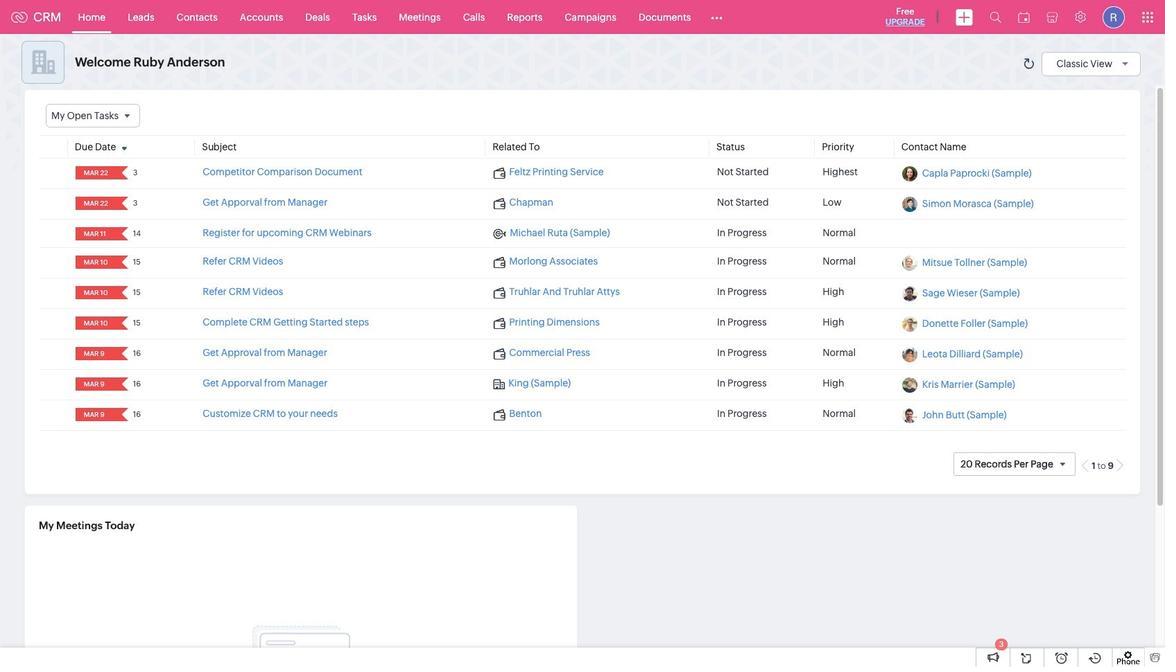 Task type: locate. For each thing, give the bounding box(es) containing it.
logo image
[[11, 11, 28, 23]]

calendar image
[[1018, 11, 1030, 23]]

profile element
[[1094, 0, 1133, 34]]

None field
[[46, 104, 140, 128], [80, 167, 112, 180], [80, 197, 112, 210], [80, 228, 112, 241], [80, 256, 112, 269], [80, 287, 112, 300], [80, 317, 112, 330], [80, 348, 112, 361], [80, 378, 112, 391], [80, 409, 112, 422], [46, 104, 140, 128], [80, 167, 112, 180], [80, 197, 112, 210], [80, 228, 112, 241], [80, 256, 112, 269], [80, 287, 112, 300], [80, 317, 112, 330], [80, 348, 112, 361], [80, 378, 112, 391], [80, 409, 112, 422]]

profile image
[[1103, 6, 1125, 28]]



Task type: vqa. For each thing, say whether or not it's contained in the screenshot.
Search image
yes



Task type: describe. For each thing, give the bounding box(es) containing it.
create menu image
[[956, 9, 973, 25]]

Other Modules field
[[702, 6, 732, 28]]

search element
[[981, 0, 1010, 34]]

create menu element
[[947, 0, 981, 34]]

search image
[[990, 11, 1001, 23]]



